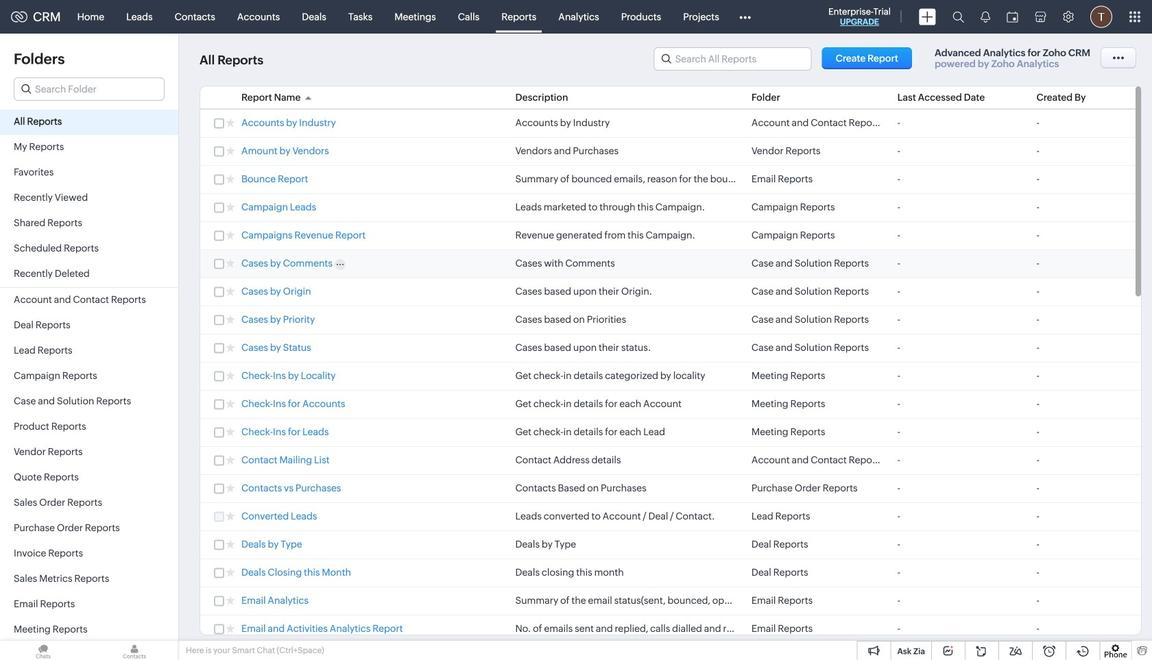 Task type: locate. For each thing, give the bounding box(es) containing it.
chats image
[[0, 641, 86, 660]]

search element
[[944, 0, 972, 34]]

profile image
[[1090, 6, 1112, 28]]

contacts image
[[91, 641, 178, 660]]

logo image
[[11, 11, 27, 22]]

profile element
[[1082, 0, 1120, 33]]

signals image
[[981, 11, 990, 23]]

Search Folder text field
[[14, 78, 164, 100]]



Task type: describe. For each thing, give the bounding box(es) containing it.
search image
[[952, 11, 964, 23]]

calendar image
[[1007, 11, 1018, 22]]

Other Modules field
[[730, 6, 760, 28]]

Search All Reports text field
[[655, 48, 811, 70]]

create menu element
[[911, 0, 944, 33]]

create menu image
[[919, 9, 936, 25]]

signals element
[[972, 0, 998, 34]]



Task type: vqa. For each thing, say whether or not it's contained in the screenshot.
Chats image
yes



